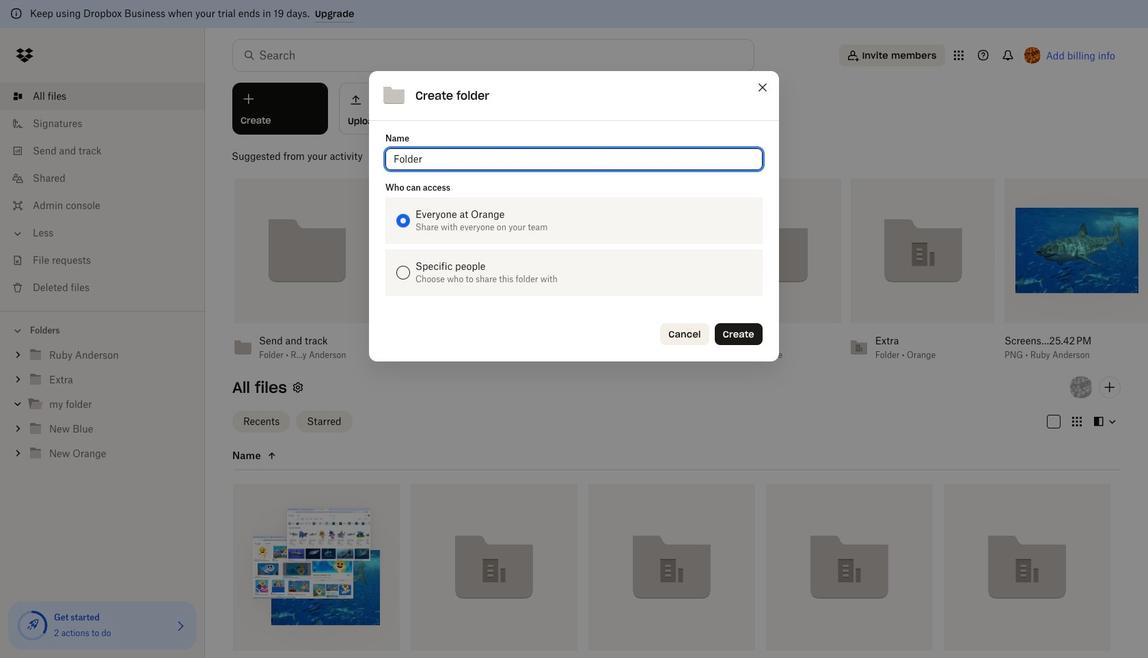Task type: vqa. For each thing, say whether or not it's contained in the screenshot.
Dropbox image on the top
yes



Task type: locate. For each thing, give the bounding box(es) containing it.
list item
[[0, 83, 205, 110]]

team member folder, ruby anderson row
[[233, 484, 400, 658]]

dialog
[[369, 71, 779, 362]]

None radio
[[397, 214, 410, 228], [397, 266, 410, 280], [397, 214, 410, 228], [397, 266, 410, 280]]

group
[[0, 340, 205, 477]]

list
[[0, 75, 205, 311]]

alert
[[0, 0, 1149, 28]]

add team members image
[[1102, 379, 1118, 396]]

team shared folder, new orange row
[[944, 484, 1111, 658]]



Task type: describe. For each thing, give the bounding box(es) containing it.
less image
[[11, 227, 25, 241]]

dropbox image
[[11, 42, 38, 69]]

Folder name input text field
[[394, 152, 755, 167]]

team shared folder, new blue row
[[766, 484, 933, 658]]

team shared folder, my folder row
[[589, 484, 755, 658]]

team shared folder, extra row
[[411, 484, 578, 658]]



